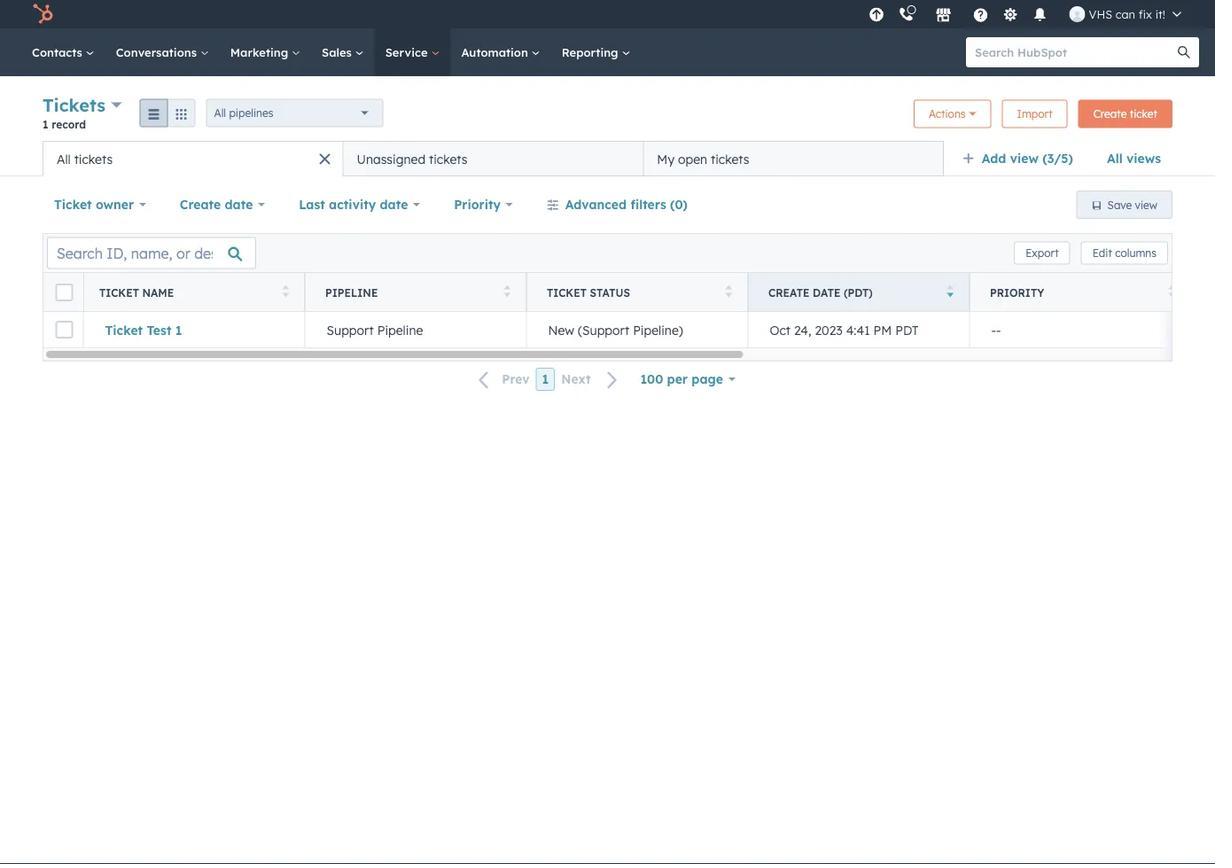 Task type: describe. For each thing, give the bounding box(es) containing it.
unassigned tickets
[[357, 151, 468, 167]]

create for create date
[[180, 197, 221, 212]]

date for create date (pdt)
[[813, 286, 841, 299]]

last
[[299, 197, 325, 212]]

tickets button
[[43, 92, 122, 118]]

(pdt)
[[844, 286, 873, 299]]

1 press to sort. element from the left
[[282, 285, 289, 300]]

marketplaces button
[[925, 0, 963, 28]]

2 - from the left
[[997, 322, 1002, 338]]

save
[[1108, 198, 1133, 211]]

ticket for ticket owner
[[54, 197, 92, 212]]

create ticket button
[[1079, 100, 1173, 128]]

vhs can fix it! button
[[1059, 0, 1193, 28]]

automation link
[[451, 28, 551, 76]]

1 press to sort. image from the left
[[282, 285, 289, 298]]

tickets
[[43, 94, 106, 116]]

filters
[[631, 197, 667, 212]]

2023
[[815, 322, 843, 338]]

my open tickets button
[[644, 141, 944, 176]]

all views
[[1107, 151, 1162, 166]]

descending sort. press to sort ascending. element
[[947, 285, 954, 300]]

upgrade link
[[866, 5, 888, 23]]

Search ID, name, or description search field
[[47, 237, 256, 269]]

eloise francis image
[[1070, 6, 1086, 22]]

pipelines
[[229, 106, 273, 120]]

settings link
[[1000, 5, 1022, 23]]

descending sort. press to sort ascending. image
[[947, 285, 954, 298]]

contacts link
[[21, 28, 105, 76]]

open
[[678, 151, 708, 167]]

help image
[[973, 8, 989, 24]]

create for create date (pdt)
[[769, 286, 810, 299]]

press to sort. image
[[1169, 285, 1176, 298]]

oct 24, 2023 4:41 pm pdt button
[[748, 312, 970, 348]]

create date (pdt)
[[769, 286, 873, 299]]

tickets banner
[[43, 92, 1173, 141]]

create ticket
[[1094, 107, 1158, 121]]

ticket for ticket name
[[99, 286, 139, 299]]

conversations
[[116, 45, 200, 59]]

service
[[385, 45, 431, 59]]

owner
[[96, 197, 134, 212]]

(3/5)
[[1043, 151, 1074, 166]]

pdt
[[896, 322, 919, 338]]

my
[[657, 151, 675, 167]]

settings image
[[1003, 8, 1019, 23]]

save view
[[1108, 198, 1158, 211]]

date for create date
[[225, 197, 253, 212]]

notifications button
[[1026, 0, 1056, 28]]

next
[[561, 372, 591, 387]]

next button
[[555, 368, 629, 391]]

reporting link
[[551, 28, 642, 76]]

can
[[1116, 7, 1136, 21]]

calling icon image
[[899, 7, 915, 23]]

help button
[[966, 0, 996, 28]]

per
[[667, 372, 688, 387]]

press to sort. element for priority
[[1169, 285, 1176, 300]]

view for save
[[1136, 198, 1158, 211]]

tickets for all tickets
[[74, 151, 113, 167]]

edit
[[1093, 247, 1113, 260]]

support pipeline button
[[305, 312, 527, 348]]

edit columns
[[1093, 247, 1157, 260]]

advanced
[[566, 197, 627, 212]]

record
[[52, 117, 86, 131]]

name
[[142, 286, 174, 299]]

sales
[[322, 45, 355, 59]]

3 tickets from the left
[[711, 151, 750, 167]]

1 horizontal spatial priority
[[990, 286, 1045, 299]]

hubspot link
[[21, 4, 67, 25]]

activity
[[329, 197, 376, 212]]

add view (3/5)
[[982, 151, 1074, 166]]

create for create ticket
[[1094, 107, 1127, 121]]

columns
[[1116, 247, 1157, 260]]

1 - from the left
[[992, 322, 997, 338]]

oct
[[770, 322, 791, 338]]

ticket test 1
[[105, 322, 182, 338]]

4:41
[[847, 322, 870, 338]]

24,
[[794, 322, 812, 338]]

--
[[992, 322, 1002, 338]]

pagination navigation
[[468, 368, 629, 391]]

pipeline)
[[633, 322, 683, 338]]

all for all tickets
[[57, 151, 71, 167]]

1 button
[[536, 368, 555, 391]]

conversations link
[[105, 28, 220, 76]]

contacts
[[32, 45, 86, 59]]

100 per page
[[641, 372, 724, 387]]

100
[[641, 372, 664, 387]]

test
[[147, 322, 172, 338]]

ticket name
[[99, 286, 174, 299]]

new (support pipeline) button
[[527, 312, 748, 348]]

search button
[[1170, 37, 1200, 67]]

new
[[548, 322, 575, 338]]



Task type: vqa. For each thing, say whether or not it's contained in the screenshot.
Companies Add button
no



Task type: locate. For each thing, give the bounding box(es) containing it.
ticket left name
[[99, 286, 139, 299]]

2 horizontal spatial press to sort. image
[[726, 285, 732, 298]]

all for all views
[[1107, 151, 1123, 166]]

marketplaces image
[[936, 8, 952, 24]]

all left views
[[1107, 151, 1123, 166]]

create up oct
[[769, 286, 810, 299]]

pipeline up support
[[325, 286, 378, 299]]

all
[[214, 106, 226, 120], [1107, 151, 1123, 166], [57, 151, 71, 167]]

all tickets button
[[43, 141, 343, 176]]

press to sort. image for ticket status
[[726, 285, 732, 298]]

2 horizontal spatial all
[[1107, 151, 1123, 166]]

ticket for ticket status
[[547, 286, 587, 299]]

press to sort. element for pipeline
[[504, 285, 511, 300]]

press to sort. image
[[282, 285, 289, 298], [504, 285, 511, 298], [726, 285, 732, 298]]

vhs can fix it! menu
[[864, 0, 1194, 28]]

all views link
[[1096, 141, 1173, 176]]

3 press to sort. image from the left
[[726, 285, 732, 298]]

view for add
[[1011, 151, 1039, 166]]

last activity date button
[[287, 187, 432, 223]]

priority down unassigned tickets 'button'
[[454, 197, 501, 212]]

view inside button
[[1136, 198, 1158, 211]]

press to sort. element for ticket status
[[726, 285, 732, 300]]

unassigned
[[357, 151, 426, 167]]

group
[[140, 99, 196, 127]]

0 vertical spatial pipeline
[[325, 286, 378, 299]]

1 horizontal spatial press to sort. image
[[504, 285, 511, 298]]

add
[[982, 151, 1007, 166]]

priority button
[[443, 187, 525, 223]]

0 horizontal spatial priority
[[454, 197, 501, 212]]

tickets inside 'button'
[[429, 151, 468, 167]]

1 vertical spatial 1
[[175, 322, 182, 338]]

page
[[692, 372, 724, 387]]

1 inside tickets banner
[[43, 117, 48, 131]]

date inside popup button
[[225, 197, 253, 212]]

ticket
[[1130, 107, 1158, 121]]

group inside tickets banner
[[140, 99, 196, 127]]

all left pipelines
[[214, 106, 226, 120]]

marketing link
[[220, 28, 311, 76]]

view right save
[[1136, 198, 1158, 211]]

1 tickets from the left
[[74, 151, 113, 167]]

ticket test 1 link
[[105, 322, 283, 338]]

1 horizontal spatial 1
[[175, 322, 182, 338]]

0 horizontal spatial all
[[57, 151, 71, 167]]

create date
[[180, 197, 253, 212]]

0 horizontal spatial 1
[[43, 117, 48, 131]]

1 inside button
[[542, 372, 549, 387]]

pipeline right support
[[377, 322, 423, 338]]

1 horizontal spatial all
[[214, 106, 226, 120]]

0 horizontal spatial date
[[225, 197, 253, 212]]

advanced filters (0)
[[566, 197, 688, 212]]

1 record
[[43, 117, 86, 131]]

2 horizontal spatial 1
[[542, 372, 549, 387]]

tickets
[[74, 151, 113, 167], [429, 151, 468, 167], [711, 151, 750, 167]]

fix
[[1139, 7, 1153, 21]]

1 vertical spatial create
[[180, 197, 221, 212]]

1 horizontal spatial tickets
[[429, 151, 468, 167]]

0 vertical spatial priority
[[454, 197, 501, 212]]

1 for 1
[[542, 372, 549, 387]]

reporting
[[562, 45, 622, 59]]

edit columns button
[[1082, 242, 1169, 265]]

press to sort. image for pipeline
[[504, 285, 511, 298]]

ticket up new on the top of page
[[547, 286, 587, 299]]

automation
[[461, 45, 532, 59]]

4 press to sort. element from the left
[[1169, 285, 1176, 300]]

advanced filters (0) button
[[535, 187, 700, 223]]

view inside popup button
[[1011, 151, 1039, 166]]

all for all pipelines
[[214, 106, 226, 120]]

ticket left owner
[[54, 197, 92, 212]]

ticket status
[[547, 286, 630, 299]]

support pipeline
[[327, 322, 423, 338]]

vhs can fix it!
[[1089, 7, 1166, 21]]

search image
[[1178, 46, 1191, 59]]

1 left record
[[43, 117, 48, 131]]

ticket
[[54, 197, 92, 212], [99, 286, 139, 299], [547, 286, 587, 299], [105, 322, 143, 338]]

tickets right unassigned
[[429, 151, 468, 167]]

-- button
[[970, 312, 1192, 348]]

prev
[[502, 372, 530, 387]]

priority up --
[[990, 286, 1045, 299]]

tickets for unassigned tickets
[[429, 151, 468, 167]]

2 tickets from the left
[[429, 151, 468, 167]]

upgrade image
[[869, 8, 885, 23]]

2 horizontal spatial create
[[1094, 107, 1127, 121]]

ticket owner button
[[43, 187, 158, 223]]

import button
[[1003, 100, 1068, 128]]

date right activity
[[380, 197, 408, 212]]

0 vertical spatial create
[[1094, 107, 1127, 121]]

1 vertical spatial view
[[1136, 198, 1158, 211]]

priority inside popup button
[[454, 197, 501, 212]]

export button
[[1015, 242, 1071, 265]]

1 horizontal spatial view
[[1136, 198, 1158, 211]]

pipeline
[[325, 286, 378, 299], [377, 322, 423, 338]]

press to sort. element
[[282, 285, 289, 300], [504, 285, 511, 300], [726, 285, 732, 300], [1169, 285, 1176, 300]]

sales link
[[311, 28, 375, 76]]

import
[[1018, 107, 1053, 121]]

tickets right open
[[711, 151, 750, 167]]

status
[[590, 286, 630, 299]]

marketing
[[230, 45, 292, 59]]

0 vertical spatial 1
[[43, 117, 48, 131]]

2 horizontal spatial tickets
[[711, 151, 750, 167]]

create inside 'create ticket' button
[[1094, 107, 1127, 121]]

ticket for ticket test 1
[[105, 322, 143, 338]]

0 horizontal spatial tickets
[[74, 151, 113, 167]]

oct 24, 2023 4:41 pm pdt
[[770, 322, 919, 338]]

prev button
[[468, 368, 536, 391]]

priority
[[454, 197, 501, 212], [990, 286, 1045, 299]]

actions
[[929, 107, 966, 121]]

3 press to sort. element from the left
[[726, 285, 732, 300]]

tickets down record
[[74, 151, 113, 167]]

1 right prev on the left top of page
[[542, 372, 549, 387]]

new (support pipeline)
[[548, 322, 683, 338]]

0 horizontal spatial create
[[180, 197, 221, 212]]

1 horizontal spatial date
[[380, 197, 408, 212]]

date inside "popup button"
[[380, 197, 408, 212]]

Search HubSpot search field
[[967, 37, 1184, 67]]

views
[[1127, 151, 1162, 166]]

1 horizontal spatial create
[[769, 286, 810, 299]]

date left the (pdt)
[[813, 286, 841, 299]]

ticket owner
[[54, 197, 134, 212]]

date down all tickets button
[[225, 197, 253, 212]]

1 for 1 record
[[43, 117, 48, 131]]

0 horizontal spatial view
[[1011, 151, 1039, 166]]

1 right the test
[[175, 322, 182, 338]]

2 vertical spatial create
[[769, 286, 810, 299]]

all tickets
[[57, 151, 113, 167]]

2 press to sort. element from the left
[[504, 285, 511, 300]]

create inside create date popup button
[[180, 197, 221, 212]]

support
[[327, 322, 374, 338]]

ticket left the test
[[105, 322, 143, 338]]

all pipelines
[[214, 106, 273, 120]]

0 horizontal spatial press to sort. image
[[282, 285, 289, 298]]

hubspot image
[[32, 4, 53, 25]]

ticket inside popup button
[[54, 197, 92, 212]]

view right add
[[1011, 151, 1039, 166]]

all inside popup button
[[214, 106, 226, 120]]

view
[[1011, 151, 1039, 166], [1136, 198, 1158, 211]]

pipeline inside button
[[377, 322, 423, 338]]

2 press to sort. image from the left
[[504, 285, 511, 298]]

notifications image
[[1033, 8, 1049, 24]]

export
[[1026, 247, 1059, 260]]

all down 1 record
[[57, 151, 71, 167]]

create date button
[[168, 187, 277, 223]]

it!
[[1156, 7, 1166, 21]]

1
[[43, 117, 48, 131], [175, 322, 182, 338], [542, 372, 549, 387]]

1 vertical spatial priority
[[990, 286, 1045, 299]]

add view (3/5) button
[[951, 141, 1096, 176]]

actions button
[[914, 100, 992, 128]]

date
[[225, 197, 253, 212], [380, 197, 408, 212], [813, 286, 841, 299]]

(support
[[578, 322, 630, 338]]

create down all tickets button
[[180, 197, 221, 212]]

0 vertical spatial view
[[1011, 151, 1039, 166]]

(0)
[[670, 197, 688, 212]]

create left ticket
[[1094, 107, 1127, 121]]

all inside button
[[57, 151, 71, 167]]

last activity date
[[299, 197, 408, 212]]

2 horizontal spatial date
[[813, 286, 841, 299]]

save view button
[[1077, 191, 1173, 219]]

pm
[[874, 322, 892, 338]]

all pipelines button
[[206, 99, 384, 127]]

vhs
[[1089, 7, 1113, 21]]

2 vertical spatial 1
[[542, 372, 549, 387]]

calling icon button
[[892, 2, 922, 26]]

my open tickets
[[657, 151, 750, 167]]

1 vertical spatial pipeline
[[377, 322, 423, 338]]



